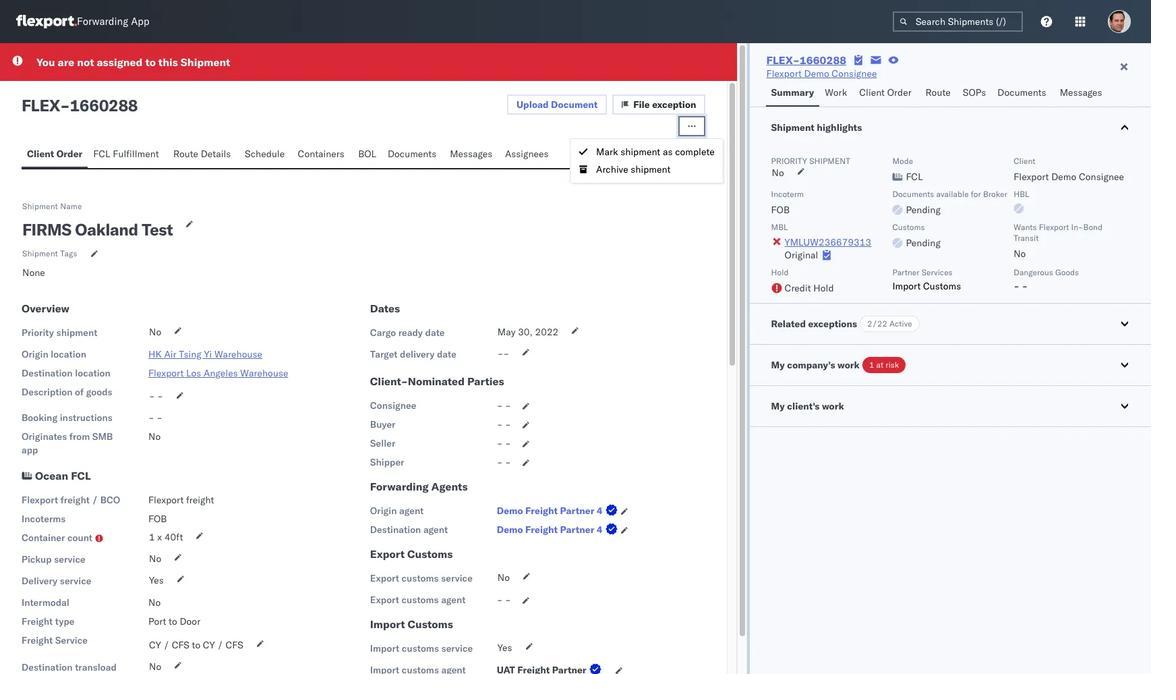 Task type: describe. For each thing, give the bounding box(es) containing it.
related
[[772, 318, 806, 330]]

customs for import
[[402, 642, 439, 655]]

1 vertical spatial 1660288
[[70, 95, 138, 115]]

2 vertical spatial documents
[[893, 189, 935, 199]]

0 horizontal spatial client order
[[27, 148, 83, 160]]

angeles
[[204, 367, 238, 379]]

tags
[[60, 248, 77, 258]]

dangerous
[[1014, 267, 1054, 277]]

target delivery date
[[370, 348, 457, 360]]

services
[[922, 267, 953, 277]]

ocean fcl
[[35, 469, 91, 482]]

ready
[[399, 327, 423, 339]]

containers button
[[292, 142, 353, 168]]

you
[[36, 55, 55, 69]]

x
[[157, 531, 162, 543]]

shipment tags
[[22, 248, 77, 258]]

details
[[201, 148, 231, 160]]

messages for top messages button
[[1061, 86, 1103, 99]]

original
[[785, 249, 819, 261]]

yi
[[204, 348, 212, 360]]

client-
[[370, 375, 408, 388]]

1 vertical spatial warehouse
[[240, 367, 288, 379]]

destination for destination agent
[[370, 524, 421, 536]]

broker
[[984, 189, 1008, 199]]

file
[[634, 99, 650, 111]]

flexport inside wants flexport in-bond transit no
[[1040, 222, 1070, 232]]

fob inside the client flexport demo consignee incoterm fob
[[772, 204, 790, 216]]

customs down documents available for broker
[[893, 222, 925, 232]]

1 vertical spatial documents
[[388, 148, 437, 160]]

booking
[[22, 412, 57, 424]]

1 vertical spatial client order button
[[22, 142, 88, 168]]

work button
[[820, 80, 854, 107]]

exceptions
[[809, 318, 858, 330]]

flexport. image
[[16, 15, 77, 28]]

- - for shipper
[[497, 456, 511, 468]]

shipment highlights button
[[750, 107, 1152, 148]]

destination for destination location
[[22, 367, 73, 379]]

related exceptions
[[772, 318, 858, 330]]

0 vertical spatial hold
[[772, 267, 789, 277]]

demo inside the client flexport demo consignee incoterm fob
[[1052, 171, 1077, 183]]

documents available for broker
[[893, 189, 1008, 199]]

0 horizontal spatial fob
[[148, 513, 167, 525]]

0 vertical spatial client order button
[[854, 80, 921, 107]]

sops
[[963, 86, 987, 99]]

description
[[22, 386, 73, 398]]

40ft
[[165, 531, 183, 543]]

fulfillment
[[113, 148, 159, 160]]

freight for flexport freight
[[186, 494, 214, 506]]

2 horizontal spatial to
[[192, 639, 201, 651]]

1 horizontal spatial priority shipment
[[772, 156, 851, 166]]

work for my client's work
[[823, 400, 845, 412]]

0 vertical spatial priority
[[772, 156, 808, 166]]

flex
[[22, 95, 60, 115]]

1 vertical spatial priority shipment
[[22, 327, 97, 339]]

sops button
[[958, 80, 993, 107]]

flexport for flexport los angeles warehouse
[[148, 367, 184, 379]]

my for my client's work
[[772, 400, 785, 412]]

wants
[[1014, 222, 1037, 232]]

fcl for fcl
[[906, 171, 924, 183]]

are
[[58, 55, 74, 69]]

mbl
[[772, 222, 789, 232]]

1 vertical spatial order
[[56, 148, 83, 160]]

0 vertical spatial client order
[[860, 86, 912, 99]]

flex - 1660288
[[22, 95, 138, 115]]

origin agent
[[370, 505, 424, 517]]

shipment name
[[22, 201, 82, 211]]

route button
[[921, 80, 958, 107]]

export for export customs service
[[370, 572, 399, 584]]

shipment highlights
[[772, 121, 863, 134]]

2 horizontal spatial /
[[217, 639, 223, 651]]

delivery service
[[22, 575, 91, 587]]

hk
[[148, 348, 162, 360]]

Search Shipments (/) text field
[[893, 11, 1024, 32]]

flexport for flexport demo consignee
[[767, 67, 802, 80]]

fcl for fcl fulfillment
[[93, 148, 110, 160]]

app
[[22, 444, 38, 456]]

1 horizontal spatial /
[[164, 639, 169, 651]]

port to door
[[148, 615, 201, 628]]

pickup
[[22, 553, 52, 565]]

0 vertical spatial documents
[[998, 86, 1047, 99]]

smb
[[92, 431, 113, 443]]

origin for origin location
[[22, 348, 48, 360]]

2 cfs from the left
[[226, 639, 243, 651]]

name
[[60, 201, 82, 211]]

flexport for flexport freight / bco
[[22, 494, 58, 506]]

customs up export customs service
[[408, 547, 453, 561]]

file exception
[[634, 99, 697, 111]]

1 vertical spatial documents button
[[383, 142, 445, 168]]

shipment down mark shipment as complete
[[631, 164, 671, 176]]

container count
[[22, 532, 92, 544]]

transload
[[75, 661, 117, 673]]

flexport demo consignee link
[[767, 67, 878, 80]]

destination location
[[22, 367, 111, 379]]

0 horizontal spatial /
[[92, 494, 98, 506]]

agents
[[432, 480, 468, 493]]

dangerous goods - -
[[1014, 267, 1080, 292]]

shipment right this
[[181, 55, 230, 69]]

intermodal
[[22, 597, 69, 609]]

flexport los angeles warehouse link
[[148, 367, 288, 379]]

demo freight partner 4 link for destination agent
[[497, 523, 621, 536]]

0 horizontal spatial to
[[145, 55, 156, 69]]

1 horizontal spatial hold
[[814, 282, 834, 294]]

you are not assigned to this shipment
[[36, 55, 230, 69]]

0 horizontal spatial client
[[27, 148, 54, 160]]

forwarding for forwarding agents
[[370, 480, 429, 493]]

0 vertical spatial order
[[888, 86, 912, 99]]

1 horizontal spatial client
[[860, 86, 885, 99]]

messages for the bottom messages button
[[450, 148, 493, 160]]

originates from smb app
[[22, 431, 113, 456]]

archive shipment
[[597, 164, 671, 176]]

shipment up origin location on the bottom left
[[56, 327, 97, 339]]

oakland
[[75, 219, 138, 240]]

1 x 40ft
[[149, 531, 183, 543]]

assignees button
[[500, 142, 557, 168]]

destination transload
[[22, 661, 117, 674]]

ocean
[[35, 469, 68, 482]]

cargo
[[370, 327, 396, 339]]

forwarding for forwarding app
[[77, 15, 128, 28]]

pending for documents available for broker
[[906, 204, 941, 216]]

wants flexport in-bond transit no
[[1014, 222, 1103, 260]]

export for export customs
[[370, 547, 405, 561]]

bol
[[358, 148, 377, 160]]

1 cy from the left
[[149, 639, 161, 651]]

partner services import customs
[[893, 267, 962, 292]]

document
[[551, 99, 598, 111]]

date for target delivery date
[[437, 348, 457, 360]]

highlights
[[817, 121, 863, 134]]

seller
[[370, 437, 396, 449]]

cy / cfs to cy / cfs
[[149, 639, 243, 651]]

2022
[[535, 326, 559, 338]]

of
[[75, 386, 84, 398]]

- - for buyer
[[497, 418, 511, 431]]

bco
[[100, 494, 120, 506]]

hk air tsing yi warehouse link
[[148, 348, 263, 360]]

bond
[[1084, 222, 1103, 232]]

origin location
[[22, 348, 86, 360]]

import for customs
[[370, 642, 400, 655]]

2 cy from the left
[[203, 639, 215, 651]]



Task type: locate. For each thing, give the bounding box(es) containing it.
1 cfs from the left
[[172, 639, 190, 651]]

my company's work
[[772, 359, 860, 371]]

export customs
[[370, 547, 453, 561]]

ymluw236679313
[[785, 236, 872, 248]]

route left details
[[173, 148, 198, 160]]

1 horizontal spatial cfs
[[226, 639, 243, 651]]

route for route
[[926, 86, 951, 99]]

0 vertical spatial priority shipment
[[772, 156, 851, 166]]

documents button
[[993, 80, 1055, 107], [383, 142, 445, 168]]

hold right credit
[[814, 282, 834, 294]]

goods
[[1056, 267, 1080, 277]]

pending for customs
[[906, 237, 941, 249]]

1 vertical spatial location
[[75, 367, 111, 379]]

0 vertical spatial warehouse
[[215, 348, 263, 360]]

0 vertical spatial destination
[[22, 367, 73, 379]]

import down export customs agent on the left of the page
[[370, 617, 405, 631]]

work
[[838, 359, 860, 371], [823, 400, 845, 412]]

firms
[[22, 219, 71, 240]]

0 horizontal spatial 1
[[149, 531, 155, 543]]

1 pending from the top
[[906, 204, 941, 216]]

partner for origin agent
[[560, 505, 595, 517]]

1 vertical spatial priority
[[22, 327, 54, 339]]

1 vertical spatial 1
[[149, 531, 155, 543]]

hold up credit
[[772, 267, 789, 277]]

flexport left in-
[[1040, 222, 1070, 232]]

0 horizontal spatial route
[[173, 148, 198, 160]]

pickup service
[[22, 553, 86, 565]]

mark shipment as complete
[[597, 146, 715, 158]]

credit hold
[[785, 282, 834, 294]]

shipment up 'archive shipment'
[[621, 146, 661, 158]]

client order right the 'work' 'button'
[[860, 86, 912, 99]]

route for route details
[[173, 148, 198, 160]]

location for destination location
[[75, 367, 111, 379]]

1 4 from the top
[[597, 505, 603, 517]]

documents right bol button
[[388, 148, 437, 160]]

2 vertical spatial import
[[370, 642, 400, 655]]

summary
[[772, 86, 815, 99]]

- - for seller
[[497, 437, 511, 449]]

this
[[158, 55, 178, 69]]

pending down documents available for broker
[[906, 204, 941, 216]]

agent for destination agent
[[424, 524, 448, 536]]

date right "ready"
[[426, 327, 445, 339]]

consignee inside the client flexport demo consignee incoterm fob
[[1080, 171, 1125, 183]]

0 vertical spatial agent
[[400, 505, 424, 517]]

client order
[[860, 86, 912, 99], [27, 148, 83, 160]]

0 vertical spatial fob
[[772, 204, 790, 216]]

port
[[148, 615, 166, 628]]

1 vertical spatial date
[[437, 348, 457, 360]]

service down count
[[54, 553, 86, 565]]

flexport inside the client flexport demo consignee incoterm fob
[[1014, 171, 1050, 183]]

client flexport demo consignee incoterm fob
[[772, 156, 1125, 216]]

0 vertical spatial messages
[[1061, 86, 1103, 99]]

3 export from the top
[[370, 594, 399, 606]]

0 horizontal spatial hold
[[772, 267, 789, 277]]

0 vertical spatial 1
[[870, 360, 875, 370]]

1660288 up flexport demo consignee
[[800, 53, 847, 67]]

1 vertical spatial fcl
[[906, 171, 924, 183]]

client-nominated parties
[[370, 375, 505, 388]]

demo freight partner 4 link
[[497, 504, 621, 518], [497, 523, 621, 536]]

priority up 'incoterm'
[[772, 156, 808, 166]]

3 customs from the top
[[402, 642, 439, 655]]

may
[[498, 326, 516, 338]]

0 vertical spatial forwarding
[[77, 15, 128, 28]]

partner for destination agent
[[560, 524, 595, 536]]

2 vertical spatial agent
[[441, 594, 466, 606]]

0 vertical spatial consignee
[[832, 67, 878, 80]]

to
[[145, 55, 156, 69], [169, 615, 177, 628], [192, 639, 201, 651]]

1 demo freight partner 4 link from the top
[[497, 504, 621, 518]]

flexport up "incoterms"
[[22, 494, 58, 506]]

fcl fulfillment button
[[88, 142, 168, 168]]

0 vertical spatial my
[[772, 359, 785, 371]]

0 vertical spatial documents button
[[993, 80, 1055, 107]]

customs up import customs service
[[408, 617, 453, 631]]

2 pending from the top
[[906, 237, 941, 249]]

import for customs
[[370, 617, 405, 631]]

export for export customs agent
[[370, 594, 399, 606]]

- - for description of goods
[[149, 390, 163, 402]]

customs inside partner services import customs
[[924, 280, 962, 292]]

2/22 active
[[868, 318, 913, 329]]

1 horizontal spatial fob
[[772, 204, 790, 216]]

freight type
[[22, 615, 75, 628]]

app
[[131, 15, 150, 28]]

flexport up hbl
[[1014, 171, 1050, 183]]

goods
[[86, 386, 112, 398]]

nominated
[[408, 375, 465, 388]]

0 vertical spatial export
[[370, 547, 405, 561]]

delivery
[[22, 575, 58, 587]]

delivery
[[400, 348, 435, 360]]

- - for export customs agent
[[497, 594, 511, 606]]

1 horizontal spatial client order button
[[854, 80, 921, 107]]

2 vertical spatial partner
[[560, 524, 595, 536]]

0 horizontal spatial priority
[[22, 327, 54, 339]]

30,
[[518, 326, 533, 338]]

overview
[[22, 302, 69, 315]]

1 vertical spatial export
[[370, 572, 399, 584]]

priority shipment up origin location on the bottom left
[[22, 327, 97, 339]]

yes for delivery service
[[149, 574, 164, 586]]

shipment for shipment tags
[[22, 248, 58, 258]]

0 vertical spatial origin
[[22, 348, 48, 360]]

freight for flexport freight / bco
[[61, 494, 90, 506]]

door
[[180, 615, 201, 628]]

upload document
[[517, 99, 598, 111]]

2 vertical spatial consignee
[[370, 399, 417, 412]]

destination
[[22, 367, 73, 379], [370, 524, 421, 536], [22, 661, 73, 673]]

yes for import customs service
[[498, 642, 513, 654]]

route inside "route details" button
[[173, 148, 198, 160]]

shipment down highlights
[[810, 156, 851, 166]]

order left 'route' button
[[888, 86, 912, 99]]

0 vertical spatial import
[[893, 280, 921, 292]]

count
[[67, 532, 92, 544]]

1 vertical spatial demo freight partner 4
[[497, 524, 603, 536]]

priority shipment down the shipment highlights
[[772, 156, 851, 166]]

shipment down "summary" button
[[772, 121, 815, 134]]

2 vertical spatial export
[[370, 594, 399, 606]]

origin up "destination location"
[[22, 348, 48, 360]]

1 left at
[[870, 360, 875, 370]]

2 demo freight partner 4 from the top
[[497, 524, 603, 536]]

date up client-nominated parties
[[437, 348, 457, 360]]

1 horizontal spatial freight
[[186, 494, 214, 506]]

forwarding up origin agent
[[370, 480, 429, 493]]

export down export customs
[[370, 572, 399, 584]]

shipment up firms
[[22, 201, 58, 211]]

1 vertical spatial work
[[823, 400, 845, 412]]

location up goods
[[75, 367, 111, 379]]

incoterms
[[22, 513, 66, 525]]

1 customs from the top
[[402, 572, 439, 584]]

1 vertical spatial customs
[[402, 594, 439, 606]]

- - for consignee
[[497, 399, 511, 412]]

client down flex
[[27, 148, 54, 160]]

client order down flex
[[27, 148, 83, 160]]

2 customs from the top
[[402, 594, 439, 606]]

shipper
[[370, 456, 405, 468]]

0 horizontal spatial priority shipment
[[22, 327, 97, 339]]

customs down services
[[924, 280, 962, 292]]

agent up the destination agent
[[400, 505, 424, 517]]

consignee up bond
[[1080, 171, 1125, 183]]

1 horizontal spatial forwarding
[[370, 480, 429, 493]]

work left at
[[838, 359, 860, 371]]

1 horizontal spatial client order
[[860, 86, 912, 99]]

1 vertical spatial route
[[173, 148, 198, 160]]

flexport
[[767, 67, 802, 80], [1014, 171, 1050, 183], [1040, 222, 1070, 232], [148, 367, 184, 379], [22, 494, 58, 506], [148, 494, 184, 506]]

customs up export customs agent on the left of the page
[[402, 572, 439, 584]]

client
[[860, 86, 885, 99], [27, 148, 54, 160], [1014, 156, 1036, 166]]

2 horizontal spatial client
[[1014, 156, 1036, 166]]

1 at risk
[[870, 360, 900, 370]]

demo freight partner 4 link for origin agent
[[497, 504, 621, 518]]

2 horizontal spatial consignee
[[1080, 171, 1125, 183]]

destination up description
[[22, 367, 73, 379]]

consignee up "work"
[[832, 67, 878, 80]]

1 for 1 x 40ft
[[149, 531, 155, 543]]

shipment up none
[[22, 248, 58, 258]]

container
[[22, 532, 65, 544]]

dates
[[370, 302, 400, 315]]

client order button right "work"
[[854, 80, 921, 107]]

date for cargo ready date
[[426, 327, 445, 339]]

import customs
[[370, 617, 453, 631]]

0 vertical spatial messages button
[[1055, 80, 1110, 107]]

priority
[[772, 156, 808, 166], [22, 327, 54, 339]]

shipment for shipment highlights
[[772, 121, 815, 134]]

1 my from the top
[[772, 359, 785, 371]]

import up active
[[893, 280, 921, 292]]

2 horizontal spatial fcl
[[906, 171, 924, 183]]

2 vertical spatial customs
[[402, 642, 439, 655]]

forwarding
[[77, 15, 128, 28], [370, 480, 429, 493]]

client up hbl
[[1014, 156, 1036, 166]]

agent up export customs
[[424, 524, 448, 536]]

fcl inside fcl fulfillment button
[[93, 148, 110, 160]]

service down import customs
[[442, 642, 473, 655]]

route details button
[[168, 142, 240, 168]]

0 horizontal spatial client order button
[[22, 142, 88, 168]]

1 vertical spatial to
[[169, 615, 177, 628]]

target
[[370, 348, 398, 360]]

summary button
[[766, 80, 820, 107]]

import down import customs
[[370, 642, 400, 655]]

0 horizontal spatial yes
[[149, 574, 164, 586]]

upload document button
[[507, 94, 607, 115]]

to left this
[[145, 55, 156, 69]]

work right client's
[[823, 400, 845, 412]]

2 vertical spatial destination
[[22, 661, 73, 673]]

priority down overview
[[22, 327, 54, 339]]

fcl up flexport freight / bco
[[71, 469, 91, 482]]

none
[[22, 267, 45, 279]]

ymluw236679313 button
[[785, 236, 872, 248]]

0 vertical spatial demo freight partner 4 link
[[497, 504, 621, 518]]

consignee inside flexport demo consignee link
[[832, 67, 878, 80]]

1660288 down assigned
[[70, 95, 138, 115]]

1 vertical spatial pending
[[906, 237, 941, 249]]

order down 'flex - 1660288'
[[56, 148, 83, 160]]

to down door
[[192, 639, 201, 651]]

flexport up 1 x 40ft
[[148, 494, 184, 506]]

complete
[[676, 146, 715, 158]]

fcl down mode
[[906, 171, 924, 183]]

partner inside partner services import customs
[[893, 267, 920, 277]]

1 horizontal spatial 1
[[870, 360, 875, 370]]

destination for destination transload
[[22, 661, 73, 673]]

import
[[893, 280, 921, 292], [370, 617, 405, 631], [370, 642, 400, 655]]

my for my company's work
[[772, 359, 785, 371]]

0 horizontal spatial documents button
[[383, 142, 445, 168]]

firms oakland test
[[22, 219, 173, 240]]

1660288
[[800, 53, 847, 67], [70, 95, 138, 115]]

client order button
[[854, 80, 921, 107], [22, 142, 88, 168]]

assigned
[[97, 55, 143, 69]]

consignee up buyer
[[370, 399, 417, 412]]

1 horizontal spatial documents
[[893, 189, 935, 199]]

agent
[[400, 505, 424, 517], [424, 524, 448, 536], [441, 594, 466, 606]]

1 vertical spatial forwarding
[[370, 480, 429, 493]]

1 horizontal spatial cy
[[203, 639, 215, 651]]

flexport down 'air'
[[148, 367, 184, 379]]

1 vertical spatial consignee
[[1080, 171, 1125, 183]]

location up "destination location"
[[51, 348, 86, 360]]

to right port
[[169, 615, 177, 628]]

schedule
[[245, 148, 285, 160]]

from
[[69, 431, 90, 443]]

route inside 'route' button
[[926, 86, 951, 99]]

2 4 from the top
[[597, 524, 603, 536]]

1 horizontal spatial messages button
[[1055, 80, 1110, 107]]

no inside wants flexport in-bond transit no
[[1014, 248, 1027, 260]]

1 vertical spatial my
[[772, 400, 785, 412]]

messages
[[1061, 86, 1103, 99], [450, 148, 493, 160]]

destination down 'freight service' on the left bottom of the page
[[22, 661, 73, 673]]

as
[[663, 146, 673, 158]]

export customs agent
[[370, 594, 466, 606]]

0 horizontal spatial consignee
[[370, 399, 417, 412]]

2 export from the top
[[370, 572, 399, 584]]

0 horizontal spatial cfs
[[172, 639, 190, 651]]

client inside the client flexport demo consignee incoterm fob
[[1014, 156, 1036, 166]]

customs for export
[[402, 572, 439, 584]]

1 horizontal spatial 1660288
[[800, 53, 847, 67]]

export up import customs
[[370, 594, 399, 606]]

my left client's
[[772, 400, 785, 412]]

customs down import customs
[[402, 642, 439, 655]]

fob up x
[[148, 513, 167, 525]]

fcl left fulfillment
[[93, 148, 110, 160]]

service down "pickup service"
[[60, 575, 91, 587]]

1 for 1 at risk
[[870, 360, 875, 370]]

1 freight from the left
[[61, 494, 90, 506]]

flex-1660288 link
[[767, 53, 847, 67]]

1 horizontal spatial fcl
[[93, 148, 110, 160]]

warehouse right angeles
[[240, 367, 288, 379]]

freight
[[61, 494, 90, 506], [186, 494, 214, 506]]

0 horizontal spatial 1660288
[[70, 95, 138, 115]]

2 my from the top
[[772, 400, 785, 412]]

work inside button
[[823, 400, 845, 412]]

risk
[[886, 360, 900, 370]]

flexport down flex-
[[767, 67, 802, 80]]

schedule button
[[240, 142, 292, 168]]

flexport for flexport freight
[[148, 494, 184, 506]]

0 horizontal spatial order
[[56, 148, 83, 160]]

work for my company's work
[[838, 359, 860, 371]]

destination inside destination transload
[[22, 661, 73, 673]]

booking instructions
[[22, 412, 113, 424]]

0 vertical spatial demo freight partner 4
[[497, 505, 603, 517]]

1 vertical spatial hold
[[814, 282, 834, 294]]

cfs
[[172, 639, 190, 651], [226, 639, 243, 651]]

agent for origin agent
[[400, 505, 424, 517]]

destination down origin agent
[[370, 524, 421, 536]]

origin up the destination agent
[[370, 505, 397, 517]]

my left company's
[[772, 359, 785, 371]]

client right the 'work' 'button'
[[860, 86, 885, 99]]

warehouse up angeles
[[215, 348, 263, 360]]

route left sops
[[926, 86, 951, 99]]

cargo ready date
[[370, 327, 445, 339]]

1 vertical spatial origin
[[370, 505, 397, 517]]

buyer
[[370, 418, 396, 431]]

2 demo freight partner 4 link from the top
[[497, 523, 621, 536]]

documents down mode
[[893, 189, 935, 199]]

documents button right sops
[[993, 80, 1055, 107]]

documents button right bol
[[383, 142, 445, 168]]

0 horizontal spatial messages button
[[445, 142, 500, 168]]

customs down export customs service
[[402, 594, 439, 606]]

my inside 'my client's work' button
[[772, 400, 785, 412]]

shipment for shipment name
[[22, 201, 58, 211]]

warehouse
[[215, 348, 263, 360], [240, 367, 288, 379]]

0 vertical spatial partner
[[893, 267, 920, 277]]

demo freight partner 4 for origin agent
[[497, 505, 603, 517]]

1 vertical spatial fob
[[148, 513, 167, 525]]

flexport los angeles warehouse
[[148, 367, 288, 379]]

1 horizontal spatial order
[[888, 86, 912, 99]]

1 export from the top
[[370, 547, 405, 561]]

pending up services
[[906, 237, 941, 249]]

1 horizontal spatial origin
[[370, 505, 397, 517]]

assignees
[[505, 148, 549, 160]]

fob up mbl
[[772, 204, 790, 216]]

4 for origin agent
[[597, 505, 603, 517]]

origin
[[22, 348, 48, 360], [370, 505, 397, 517]]

1 horizontal spatial documents button
[[993, 80, 1055, 107]]

shipment inside shipment highlights button
[[772, 121, 815, 134]]

1 horizontal spatial yes
[[498, 642, 513, 654]]

demo freight partner 4 for destination agent
[[497, 524, 603, 536]]

1 vertical spatial messages button
[[445, 142, 500, 168]]

credit
[[785, 282, 812, 294]]

hk air tsing yi warehouse
[[148, 348, 263, 360]]

service up export customs agent on the left of the page
[[441, 572, 473, 584]]

1 vertical spatial import
[[370, 617, 405, 631]]

0 vertical spatial 4
[[597, 505, 603, 517]]

agent down export customs service
[[441, 594, 466, 606]]

priority shipment
[[772, 156, 851, 166], [22, 327, 97, 339]]

2 freight from the left
[[186, 494, 214, 506]]

4 for destination agent
[[597, 524, 603, 536]]

import inside partner services import customs
[[893, 280, 921, 292]]

1 vertical spatial agent
[[424, 524, 448, 536]]

2 vertical spatial fcl
[[71, 469, 91, 482]]

1 horizontal spatial to
[[169, 615, 177, 628]]

fcl fulfillment
[[93, 148, 159, 160]]

documents right sops button
[[998, 86, 1047, 99]]

1 left x
[[149, 531, 155, 543]]

0 vertical spatial customs
[[402, 572, 439, 584]]

forwarding left app at the top left of page
[[77, 15, 128, 28]]

origin for origin agent
[[370, 505, 397, 517]]

forwarding agents
[[370, 480, 468, 493]]

export down the destination agent
[[370, 547, 405, 561]]

1 demo freight partner 4 from the top
[[497, 505, 603, 517]]

1 horizontal spatial consignee
[[832, 67, 878, 80]]

0 horizontal spatial messages
[[450, 148, 493, 160]]

client order button up "shipment name"
[[22, 142, 88, 168]]

0 horizontal spatial cy
[[149, 639, 161, 651]]

location for origin location
[[51, 348, 86, 360]]



Task type: vqa. For each thing, say whether or not it's contained in the screenshot.
top Priority
yes



